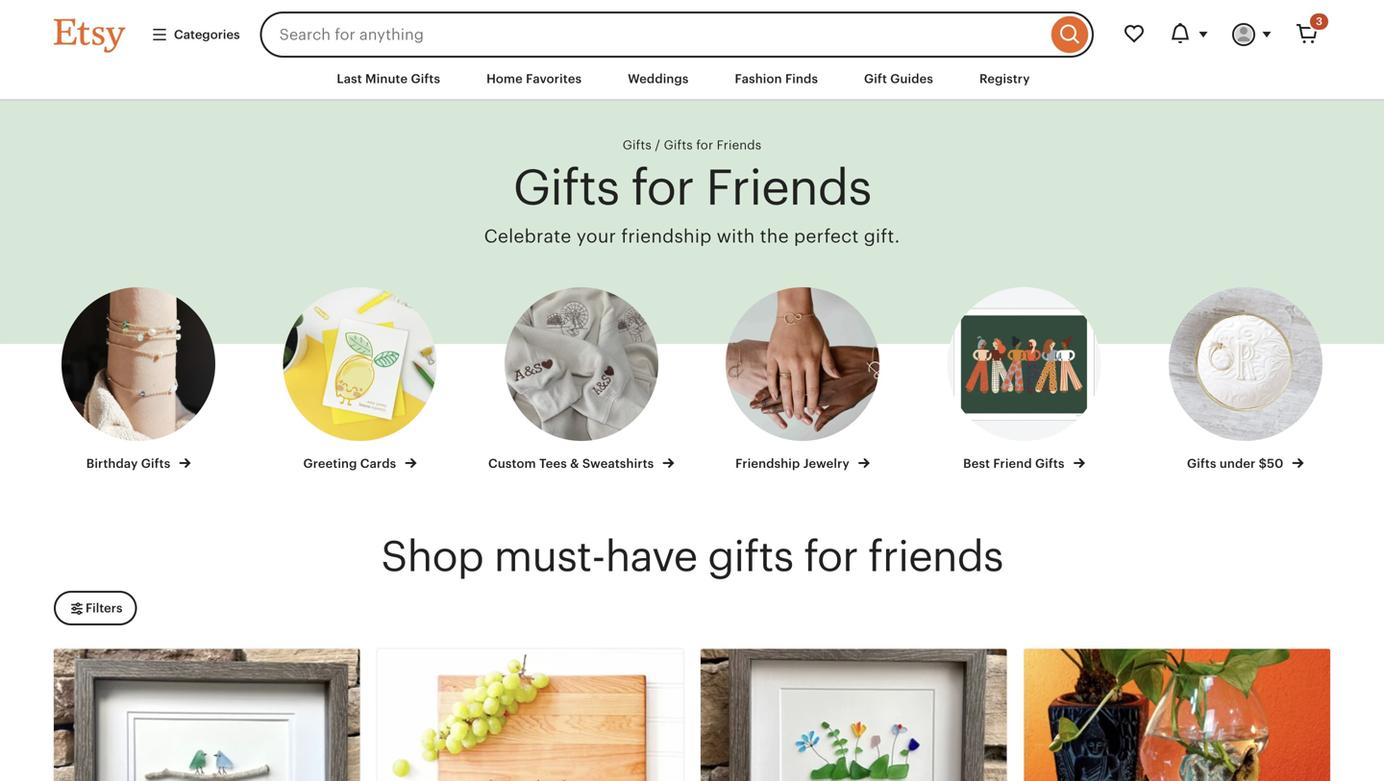 Task type: locate. For each thing, give the bounding box(es) containing it.
last minute gifts link
[[322, 62, 455, 96]]

sweatshirts
[[582, 457, 654, 471]]

gift.
[[864, 226, 900, 246]]

gifts
[[411, 72, 440, 86], [623, 138, 652, 153], [664, 138, 693, 153], [513, 159, 619, 215], [141, 457, 170, 471], [1035, 457, 1065, 471], [1187, 457, 1217, 471]]

0 vertical spatial for
[[696, 138, 713, 153]]

gifts for friends up celebrate your friendship with the perfect gift.
[[513, 159, 871, 215]]

favorites
[[526, 72, 582, 86]]

for down 'gifts' link
[[631, 159, 694, 215]]

friendship
[[736, 457, 800, 471]]

greeting cards link
[[267, 288, 453, 473]]

2 horizontal spatial for
[[804, 532, 858, 580]]

cards
[[360, 457, 396, 471]]

1 vertical spatial gifts for friends
[[513, 159, 871, 215]]

for
[[696, 138, 713, 153], [631, 159, 694, 215], [804, 532, 858, 580]]

gifts right friend
[[1035, 457, 1065, 471]]

gifts down weddings link
[[623, 138, 652, 153]]

gifts under $50 link
[[1152, 288, 1339, 473]]

None search field
[[260, 12, 1094, 58]]

fused glass teak wood vase | table vase exotic home decor bali | modern minimalist living room decor | gift friends housewarming birthday image
[[1024, 649, 1330, 781]]

gifts up your
[[513, 159, 619, 215]]

gifts inside 'menu bar'
[[411, 72, 440, 86]]

0 vertical spatial friends
[[717, 138, 762, 153]]

birthday gifts link
[[45, 288, 232, 473]]

gifts under $50
[[1187, 457, 1287, 471]]

the
[[760, 226, 789, 246]]

friends
[[717, 138, 762, 153], [706, 159, 871, 215]]

last
[[337, 72, 362, 86]]

fashion finds
[[735, 72, 818, 86]]

your
[[577, 226, 616, 246]]

friendship
[[621, 226, 712, 246]]

friends up the
[[706, 159, 871, 215]]

friends
[[868, 532, 1003, 580]]

1 vertical spatial for
[[631, 159, 694, 215]]

with
[[717, 226, 755, 246]]

gifts right 'gifts' link
[[664, 138, 693, 153]]

greeting
[[303, 457, 357, 471]]

jewelry
[[803, 457, 850, 471]]

gift guides
[[864, 72, 933, 86]]

for right gifts
[[804, 532, 858, 580]]

shop
[[381, 532, 483, 580]]

&
[[570, 457, 579, 471]]

gifts for friends
[[664, 138, 762, 153], [513, 159, 871, 215]]

friends down fashion
[[717, 138, 762, 153]]

celebrate
[[484, 226, 571, 246]]

gifts right "minute"
[[411, 72, 440, 86]]

birthday
[[86, 457, 138, 471]]

shop must-have gifts for friends
[[381, 532, 1003, 580]]

weddings
[[628, 72, 689, 86]]

friendship jewelry
[[736, 457, 853, 471]]

weddings link
[[613, 62, 703, 96]]

gifts for friends right 'gifts' link
[[664, 138, 762, 153]]

registry link
[[965, 62, 1044, 96]]

1 horizontal spatial for
[[696, 138, 713, 153]]

best friend gifts link
[[931, 288, 1118, 473]]

custom tees & sweatshirts link
[[488, 288, 675, 473]]

must-
[[494, 532, 605, 580]]

perfect
[[794, 226, 859, 246]]

0 horizontal spatial for
[[631, 159, 694, 215]]

gifts left under
[[1187, 457, 1217, 471]]

for right 'gifts' link
[[696, 138, 713, 153]]

have
[[605, 532, 697, 580]]

menu bar
[[19, 58, 1365, 101]]

custom
[[488, 457, 536, 471]]

fashion
[[735, 72, 782, 86]]

gifts right the birthday
[[141, 457, 170, 471]]



Task type: vqa. For each thing, say whether or not it's contained in the screenshot.
the 1 link
no



Task type: describe. For each thing, give the bounding box(es) containing it.
best
[[963, 457, 990, 471]]

handmade friendship gift, original sea glass art, seaglass birds, friend birthday gift, friendship, best friends, friendship quote image
[[54, 649, 360, 781]]

shabbat shalom, engraved cutting board. wooden charcuterie board for a unique hanukkah gift idea housewarming for family and friends. image
[[377, 649, 683, 781]]

3 link
[[1284, 12, 1330, 58]]

home favorites link
[[472, 62, 596, 96]]

sea glass friendship gift, friends are like flowers, they bring color to your world, 9x9 framed art, gift for friend image
[[701, 649, 1007, 781]]

none search field inside categories 'banner'
[[260, 12, 1094, 58]]

greeting cards
[[303, 457, 399, 471]]

minute
[[365, 72, 408, 86]]

categories
[[174, 27, 240, 42]]

3
[[1316, 15, 1323, 27]]

filters button
[[54, 591, 137, 626]]

Search for anything text field
[[260, 12, 1047, 58]]

categories button
[[136, 17, 254, 52]]

last minute gifts
[[337, 72, 440, 86]]

gifts link
[[623, 138, 652, 153]]

birthday gifts
[[86, 457, 174, 471]]

filters
[[86, 601, 122, 616]]

finds
[[785, 72, 818, 86]]

gift
[[864, 72, 887, 86]]

under
[[1220, 457, 1256, 471]]

guides
[[890, 72, 933, 86]]

gifts
[[708, 532, 793, 580]]

gift guides link
[[850, 62, 948, 96]]

registry
[[979, 72, 1030, 86]]

home
[[486, 72, 523, 86]]

best friend gifts
[[963, 457, 1068, 471]]

$50
[[1259, 457, 1284, 471]]

0 vertical spatial gifts for friends
[[664, 138, 762, 153]]

2 vertical spatial for
[[804, 532, 858, 580]]

celebrate your friendship with the perfect gift.
[[484, 226, 900, 246]]

tees
[[539, 457, 567, 471]]

menu bar containing last minute gifts
[[19, 58, 1365, 101]]

friend
[[993, 457, 1032, 471]]

home favorites
[[486, 72, 582, 86]]

custom tees & sweatshirts
[[488, 457, 657, 471]]

categories banner
[[19, 0, 1365, 58]]

fashion finds link
[[720, 62, 832, 96]]

1 vertical spatial friends
[[706, 159, 871, 215]]

friendship jewelry link
[[709, 288, 896, 473]]



